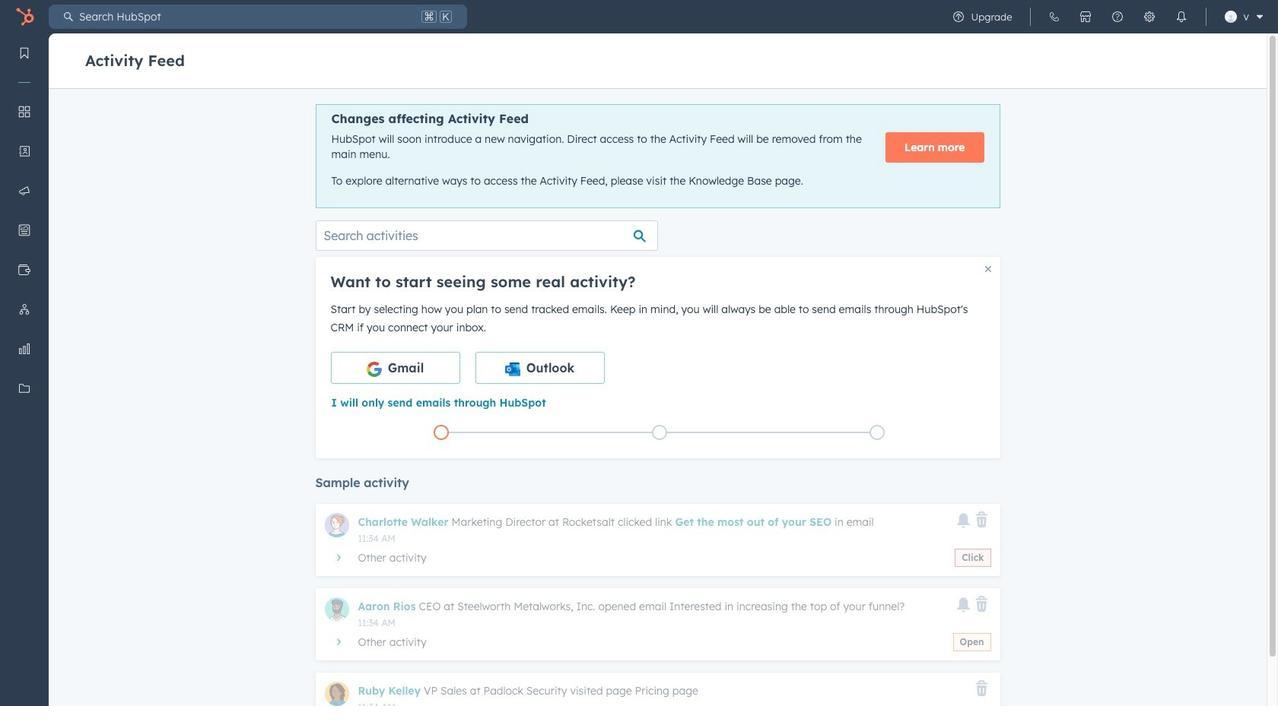Task type: locate. For each thing, give the bounding box(es) containing it.
close image
[[985, 266, 991, 272]]

None checkbox
[[331, 352, 460, 384]]

notifications image
[[1176, 11, 1188, 23]]

None checkbox
[[475, 352, 604, 384]]

onboarding.steps.sendtrackedemailingmail.title image
[[655, 429, 663, 438]]

list
[[332, 422, 986, 443]]

menu
[[943, 0, 1269, 33], [0, 33, 49, 669]]



Task type: describe. For each thing, give the bounding box(es) containing it.
help image
[[1112, 11, 1124, 23]]

1 horizontal spatial menu
[[943, 0, 1269, 33]]

jacob rogers image
[[1225, 11, 1237, 23]]

Search HubSpot search field
[[73, 5, 418, 29]]

settings image
[[1144, 11, 1156, 23]]

bookmarks primary navigation item image
[[18, 47, 30, 59]]

onboarding.steps.finalstep.title image
[[874, 429, 881, 438]]

marketplaces image
[[1080, 11, 1092, 23]]

Search activities search field
[[315, 220, 658, 251]]

0 horizontal spatial menu
[[0, 33, 49, 669]]



Task type: vqa. For each thing, say whether or not it's contained in the screenshot.
Internal name text field
no



